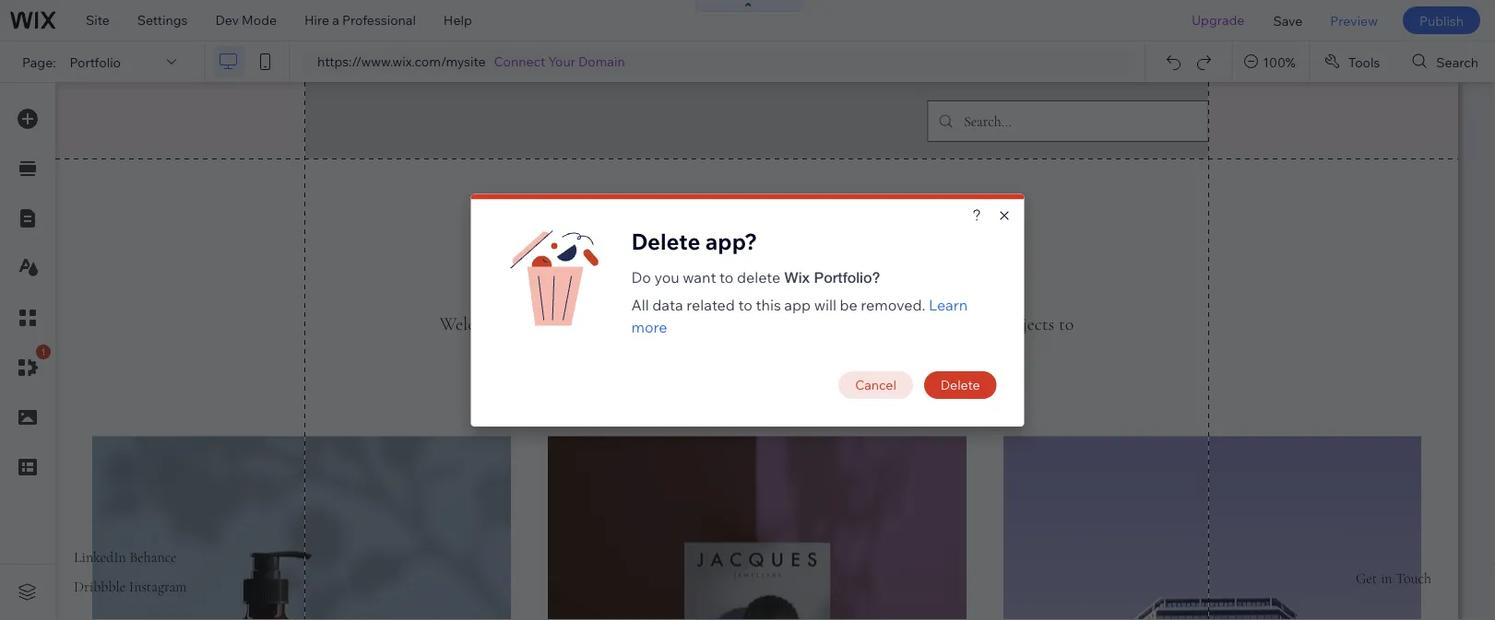 Task type: describe. For each thing, give the bounding box(es) containing it.
all data related to this app will be removed.
[[631, 296, 929, 314]]

will
[[814, 296, 837, 314]]

site
[[86, 12, 110, 28]]

do you want to delete wix portfolio?
[[631, 268, 880, 286]]

wix
[[785, 269, 810, 286]]

delete for delete
[[941, 377, 980, 393]]

settings
[[137, 12, 188, 28]]

learn more link
[[631, 296, 968, 336]]

upgrade
[[1192, 12, 1245, 28]]

preview
[[1331, 12, 1378, 28]]

domain
[[578, 54, 625, 70]]

preview button
[[1317, 0, 1392, 41]]

help
[[444, 12, 472, 28]]

do
[[631, 268, 651, 286]]

a
[[332, 12, 339, 28]]

learn more
[[631, 296, 968, 336]]

all
[[631, 296, 649, 314]]

portfolio
[[70, 54, 121, 70]]

tools button
[[1310, 42, 1397, 82]]

mode
[[242, 12, 277, 28]]

https://www.wix.com/mysite connect your domain
[[317, 54, 625, 70]]

related
[[687, 296, 735, 314]]

data
[[652, 296, 683, 314]]

to for delete
[[720, 268, 734, 286]]

100% button
[[1234, 42, 1309, 82]]

app?
[[706, 227, 758, 255]]

you
[[654, 268, 680, 286]]

save button
[[1260, 0, 1317, 41]]

dev mode
[[215, 12, 277, 28]]



Task type: vqa. For each thing, say whether or not it's contained in the screenshot.
https://www.wix.com/mysite Connect Your Domain
yes



Task type: locate. For each thing, give the bounding box(es) containing it.
learn
[[929, 296, 968, 314]]

delete inside delete button
[[941, 377, 980, 393]]

more
[[631, 318, 667, 336]]

0 horizontal spatial to
[[720, 268, 734, 286]]

1 vertical spatial delete
[[941, 377, 980, 393]]

cancel
[[855, 377, 897, 393]]

professional
[[342, 12, 416, 28]]

1 horizontal spatial to
[[738, 296, 753, 314]]

delete
[[631, 227, 701, 255], [941, 377, 980, 393]]

this
[[756, 296, 781, 314]]

0 vertical spatial delete
[[631, 227, 701, 255]]

to for this
[[738, 296, 753, 314]]

https://www.wix.com/mysite
[[317, 54, 486, 70]]

search
[[1437, 54, 1479, 70]]

to right "want" on the left of page
[[720, 268, 734, 286]]

be
[[840, 296, 858, 314]]

to left this
[[738, 296, 753, 314]]

delete down learn
[[941, 377, 980, 393]]

portfolio?
[[814, 269, 880, 286]]

removed.
[[861, 296, 926, 314]]

0 vertical spatial to
[[720, 268, 734, 286]]

dev
[[215, 12, 239, 28]]

want
[[683, 268, 716, 286]]

connect
[[494, 54, 546, 70]]

publish
[[1420, 12, 1464, 28]]

cancel button
[[839, 372, 913, 399]]

search button
[[1398, 42, 1495, 82]]

delete button
[[924, 372, 997, 399]]

0 horizontal spatial delete
[[631, 227, 701, 255]]

save
[[1274, 12, 1303, 28]]

1 horizontal spatial delete
[[941, 377, 980, 393]]

delete for delete app?
[[631, 227, 701, 255]]

tools
[[1349, 54, 1380, 70]]

1 vertical spatial to
[[738, 296, 753, 314]]

100%
[[1263, 54, 1296, 70]]

to
[[720, 268, 734, 286], [738, 296, 753, 314]]

app
[[784, 296, 811, 314]]

delete app?
[[631, 227, 758, 255]]

publish button
[[1403, 6, 1481, 34]]

hire
[[304, 12, 329, 28]]

delete
[[737, 268, 781, 286]]

delete up you
[[631, 227, 701, 255]]

hire a professional
[[304, 12, 416, 28]]

your
[[548, 54, 576, 70]]



